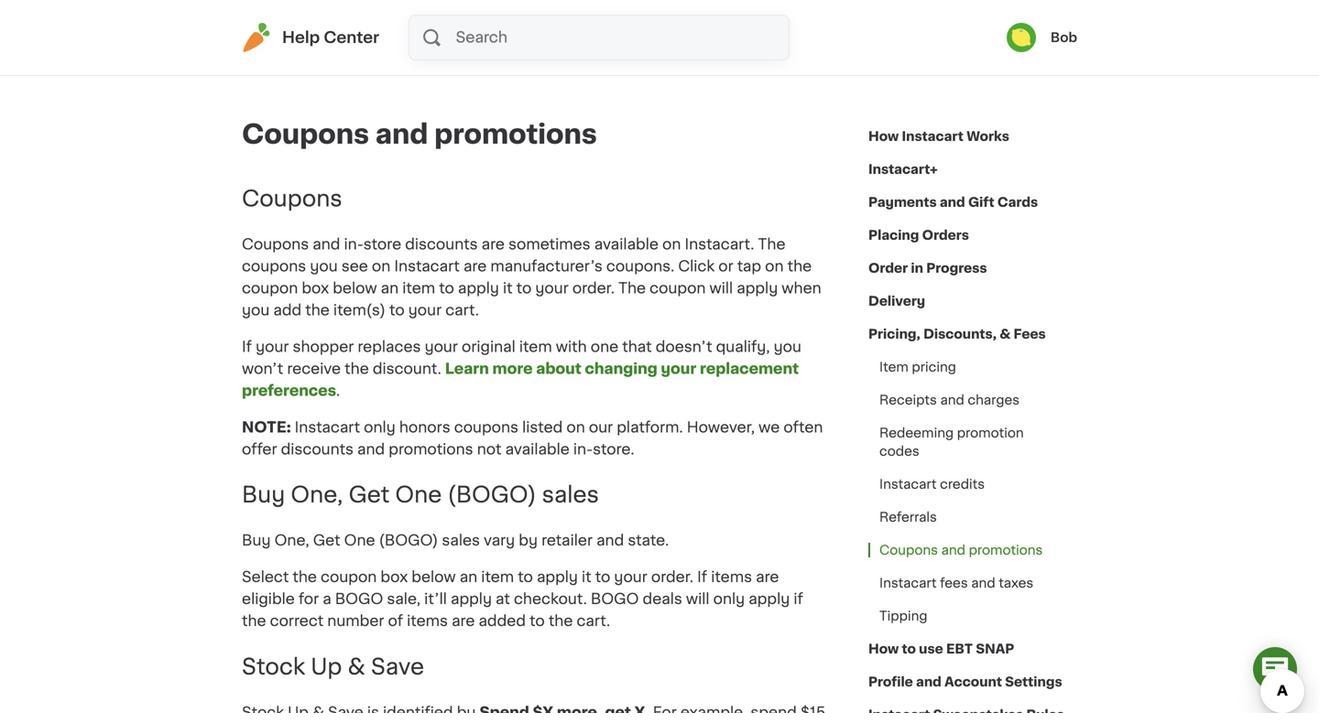 Task type: describe. For each thing, give the bounding box(es) containing it.
2 horizontal spatial coupon
[[650, 281, 706, 296]]

charges
[[968, 394, 1020, 407]]

below inside coupons and in-store discounts are sometimes available on instacart. the coupons you see on instacart are manufacturer's coupons. click or tap on the coupon box below an item to apply it to your order. the coupon will apply when you add the item(s) to your cart.
[[333, 281, 377, 296]]

won't
[[242, 362, 283, 376]]

pricing, discounts, & fees link
[[869, 318, 1046, 351]]

receipts and charges link
[[869, 384, 1031, 417]]

honors
[[399, 420, 450, 435]]

coupons inside instacart only honors coupons listed on our platform. however, we often offer discounts and promotions not available in-store.
[[454, 420, 519, 435]]

redeeming promotion codes
[[880, 427, 1024, 458]]

one for buy one, get one (bogo) sales
[[395, 484, 442, 506]]

instacart+ link
[[869, 153, 938, 186]]

deals
[[643, 592, 682, 607]]

profile
[[869, 676, 913, 689]]

item pricing
[[880, 361, 956, 374]]

use
[[919, 643, 943, 656]]

learn
[[445, 362, 489, 376]]

qualify,
[[716, 340, 770, 354]]

& for up
[[348, 657, 365, 678]]

(bogo) for buy one, get one (bogo) sales
[[448, 484, 536, 506]]

number
[[327, 614, 384, 629]]

0 vertical spatial items
[[711, 570, 752, 585]]

apply up checkout.
[[537, 570, 578, 585]]

added
[[479, 614, 526, 629]]

your down manufacturer's
[[535, 281, 569, 296]]

in- inside coupons and in-store discounts are sometimes available on instacart. the coupons you see on instacart are manufacturer's coupons. click or tap on the coupon box below an item to apply it to your order. the coupon will apply when you add the item(s) to your cart.
[[344, 237, 363, 252]]

an inside coupons and in-store discounts are sometimes available on instacart. the coupons you see on instacart are manufacturer's coupons. click or tap on the coupon box below an item to apply it to your order. the coupon will apply when you add the item(s) to your cart.
[[381, 281, 399, 296]]

order. inside select the coupon box below an item to apply it to your order. if items are eligible for a bogo sale, it'll apply at checkout. bogo deals will only apply if the correct number of items are added to the cart.
[[651, 570, 694, 585]]

redeeming
[[880, 427, 954, 440]]

apply up original
[[458, 281, 499, 296]]

coupons and promotions link
[[869, 534, 1054, 567]]

replaces
[[358, 340, 421, 354]]

coupons inside coupons and promotions link
[[880, 544, 938, 557]]

however,
[[687, 420, 755, 435]]

preferences
[[242, 384, 336, 398]]

cart. inside select the coupon box below an item to apply it to your order. if items are eligible for a bogo sale, it'll apply at checkout. bogo deals will only apply if the correct number of items are added to the cart.
[[577, 614, 610, 629]]

referrals
[[880, 511, 937, 524]]

gift
[[968, 196, 995, 209]]

an inside select the coupon box below an item to apply it to your order. if items are eligible for a bogo sale, it'll apply at checkout. bogo deals will only apply if the correct number of items are added to the cart.
[[460, 570, 478, 585]]

instacart+
[[869, 163, 938, 176]]

apply left at
[[451, 592, 492, 607]]

instacart up 'instacart+' link
[[902, 130, 964, 143]]

instacart.
[[685, 237, 754, 252]]

settings
[[1005, 676, 1062, 689]]

redeeming promotion codes link
[[869, 417, 1077, 468]]

receive
[[287, 362, 341, 376]]

of
[[388, 614, 403, 629]]

sales for buy one, get one (bogo) sales
[[542, 484, 599, 506]]

about
[[536, 362, 582, 376]]

on up click
[[662, 237, 681, 252]]

promotion
[[957, 427, 1024, 440]]

placing orders link
[[869, 219, 969, 252]]

item
[[880, 361, 909, 374]]

2 vertical spatial promotions
[[969, 544, 1043, 557]]

not
[[477, 442, 502, 457]]

eligible
[[242, 592, 295, 607]]

receipts
[[880, 394, 937, 407]]

instacart for instacart credits
[[880, 478, 937, 491]]

one, for buy one, get one (bogo) sales
[[291, 484, 343, 506]]

learn more about changing your replacement preferences link
[[242, 362, 799, 398]]

learn more about changing your replacement preferences
[[242, 362, 799, 398]]

how for how to use ebt snap
[[869, 643, 899, 656]]

correct
[[270, 614, 324, 629]]

if inside select the coupon box below an item to apply it to your order. if items are eligible for a bogo sale, it'll apply at checkout. bogo deals will only apply if the correct number of items are added to the cart.
[[697, 570, 707, 585]]

original
[[462, 340, 516, 354]]

only inside instacart only honors coupons listed on our platform. however, we often offer discounts and promotions not available in-store.
[[364, 420, 396, 435]]

pricing, discounts, & fees
[[869, 328, 1046, 341]]

tap
[[737, 259, 761, 274]]

snap
[[976, 643, 1015, 656]]

payments and gift cards
[[869, 196, 1038, 209]]

order in progress
[[869, 262, 987, 275]]

instacart for instacart only honors coupons listed on our platform. however, we often offer discounts and promotions not available in-store.
[[295, 420, 360, 435]]

often
[[784, 420, 823, 435]]

changing
[[585, 362, 658, 376]]

our
[[589, 420, 613, 435]]

stock
[[242, 657, 305, 678]]

stock up & save
[[242, 657, 424, 678]]

sales for buy one, get one (bogo) sales vary by retailer and state.
[[442, 534, 480, 548]]

the right 'add'
[[305, 303, 330, 318]]

get for buy one, get one (bogo) sales vary by retailer and state.
[[313, 534, 340, 548]]

works
[[967, 130, 1010, 143]]

0 horizontal spatial coupon
[[242, 281, 298, 296]]

sale,
[[387, 592, 421, 607]]

item for original
[[519, 340, 552, 354]]

cart. inside coupons and in-store discounts are sometimes available on instacart. the coupons you see on instacart are manufacturer's coupons. click or tap on the coupon box below an item to apply it to your order. the coupon will apply when you add the item(s) to your cart.
[[445, 303, 479, 318]]

receipts and charges
[[880, 394, 1020, 407]]

2 bogo from the left
[[591, 592, 639, 607]]

instacart only honors coupons listed on our platform. however, we often offer discounts and promotions not available in-store.
[[242, 420, 823, 457]]

box inside coupons and in-store discounts are sometimes available on instacart. the coupons you see on instacart are manufacturer's coupons. click or tap on the coupon box below an item to apply it to your order. the coupon will apply when you add the item(s) to your cart.
[[302, 281, 329, 296]]

placing
[[869, 229, 919, 242]]

and inside instacart only honors coupons listed on our platform. however, we often offer discounts and promotions not available in-store.
[[357, 442, 385, 457]]

profile and account settings
[[869, 676, 1062, 689]]

apply down "tap"
[[737, 281, 778, 296]]

one for buy one, get one (bogo) sales vary by retailer and state.
[[344, 534, 375, 548]]

how instacart works
[[869, 130, 1010, 143]]

coupons inside coupons and in-store discounts are sometimes available on instacart. the coupons you see on instacart are manufacturer's coupons. click or tap on the coupon box below an item to apply it to your order. the coupon will apply when you add the item(s) to your cart.
[[242, 259, 306, 274]]

1 vertical spatial you
[[242, 303, 270, 318]]

the inside if your shopper replaces your original item with one that doesn't qualify, you won't receive the discount.
[[345, 362, 369, 376]]

center
[[324, 30, 379, 45]]

instacart fees and taxes
[[880, 577, 1034, 590]]

profile and account settings link
[[869, 666, 1062, 699]]

up
[[311, 657, 342, 678]]

in- inside instacart only honors coupons listed on our platform. however, we often offer discounts and promotions not available in-store.
[[573, 442, 593, 457]]

vary
[[484, 534, 515, 548]]

buy one, get one (bogo) sales vary by retailer and state.
[[242, 534, 669, 548]]

you for and
[[310, 259, 338, 274]]

1 vertical spatial items
[[407, 614, 448, 629]]

it inside select the coupon box below an item to apply it to your order. if items are eligible for a bogo sale, it'll apply at checkout. bogo deals will only apply if the correct number of items are added to the cart.
[[582, 570, 592, 585]]

platform.
[[617, 420, 683, 435]]

that
[[622, 340, 652, 354]]

1 bogo from the left
[[335, 592, 383, 607]]

the down eligible
[[242, 614, 266, 629]]

a
[[323, 592, 331, 607]]

ebt
[[946, 643, 973, 656]]

order. inside coupons and in-store discounts are sometimes available on instacart. the coupons you see on instacart are manufacturer's coupons. click or tap on the coupon box below an item to apply it to your order. the coupon will apply when you add the item(s) to your cart.
[[572, 281, 615, 296]]

manufacturer's
[[490, 259, 603, 274]]



Task type: locate. For each thing, give the bounding box(es) containing it.
available inside coupons and in-store discounts are sometimes available on instacart. the coupons you see on instacart are manufacturer's coupons. click or tap on the coupon box below an item to apply it to your order. the coupon will apply when you add the item(s) to your cart.
[[594, 237, 659, 252]]

get
[[349, 484, 390, 506], [313, 534, 340, 548]]

1 vertical spatial will
[[686, 592, 710, 607]]

0 vertical spatial only
[[364, 420, 396, 435]]

payments and gift cards link
[[869, 186, 1038, 219]]

you left 'add'
[[242, 303, 270, 318]]

by
[[519, 534, 538, 548]]

promotions inside instacart only honors coupons listed on our platform. however, we often offer discounts and promotions not available in-store.
[[389, 442, 473, 457]]

item inside if your shopper replaces your original item with one that doesn't qualify, you won't receive the discount.
[[519, 340, 552, 354]]

available
[[594, 237, 659, 252], [505, 442, 570, 457]]

will inside coupons and in-store discounts are sometimes available on instacart. the coupons you see on instacart are manufacturer's coupons. click or tap on the coupon box below an item to apply it to your order. the coupon will apply when you add the item(s) to your cart.
[[710, 281, 733, 296]]

& right up
[[348, 657, 365, 678]]

if
[[242, 340, 252, 354], [697, 570, 707, 585]]

if your shopper replaces your original item with one that doesn't qualify, you won't receive the discount.
[[242, 340, 802, 376]]

you inside if your shopper replaces your original item with one that doesn't qualify, you won't receive the discount.
[[774, 340, 802, 354]]

or
[[719, 259, 734, 274]]

only left honors
[[364, 420, 396, 435]]

2 buy from the top
[[242, 534, 271, 548]]

1 horizontal spatial it
[[582, 570, 592, 585]]

0 vertical spatial box
[[302, 281, 329, 296]]

1 vertical spatial in-
[[573, 442, 593, 457]]

how inside how to use ebt snap link
[[869, 643, 899, 656]]

1 vertical spatial an
[[460, 570, 478, 585]]

delivery link
[[869, 285, 925, 318]]

your
[[535, 281, 569, 296], [408, 303, 442, 318], [256, 340, 289, 354], [425, 340, 458, 354], [661, 362, 697, 376], [614, 570, 648, 585]]

you up replacement
[[774, 340, 802, 354]]

instacart up tipping link at the bottom of the page
[[880, 577, 937, 590]]

your down doesn't
[[661, 362, 697, 376]]

1 horizontal spatial an
[[460, 570, 478, 585]]

0 vertical spatial how
[[869, 130, 899, 143]]

& left fees
[[1000, 328, 1011, 341]]

0 horizontal spatial one
[[344, 534, 375, 548]]

1 horizontal spatial coupon
[[321, 570, 377, 585]]

coupons
[[242, 259, 306, 274], [454, 420, 519, 435]]

order. down coupons.
[[572, 281, 615, 296]]

1 vertical spatial cart.
[[577, 614, 610, 629]]

2 how from the top
[[869, 643, 899, 656]]

1 horizontal spatial the
[[758, 237, 786, 252]]

0 vertical spatial order.
[[572, 281, 615, 296]]

2 horizontal spatial you
[[774, 340, 802, 354]]

0 horizontal spatial item
[[402, 281, 435, 296]]

1 horizontal spatial cart.
[[577, 614, 610, 629]]

0 vertical spatial it
[[503, 281, 513, 296]]

payments
[[869, 196, 937, 209]]

item for an
[[481, 570, 514, 585]]

1 horizontal spatial below
[[412, 570, 456, 585]]

coupon inside select the coupon box below an item to apply it to your order. if items are eligible for a bogo sale, it'll apply at checkout. bogo deals will only apply if the correct number of items are added to the cart.
[[321, 570, 377, 585]]

the down checkout.
[[549, 614, 573, 629]]

cards
[[998, 196, 1038, 209]]

1 horizontal spatial one
[[395, 484, 442, 506]]

.
[[336, 384, 340, 398]]

an up item(s)
[[381, 281, 399, 296]]

it down retailer at the left bottom of the page
[[582, 570, 592, 585]]

0 vertical spatial (bogo)
[[448, 484, 536, 506]]

delivery
[[869, 295, 925, 308]]

available inside instacart only honors coupons listed on our platform. however, we often offer discounts and promotions not available in-store.
[[505, 442, 570, 457]]

if inside if your shopper replaces your original item with one that doesn't qualify, you won't receive the discount.
[[242, 340, 252, 354]]

add
[[273, 303, 302, 318]]

order in progress link
[[869, 252, 987, 285]]

tipping
[[880, 610, 928, 623]]

& inside "link"
[[1000, 328, 1011, 341]]

1 vertical spatial it
[[582, 570, 592, 585]]

checkout.
[[514, 592, 587, 607]]

bogo up number
[[335, 592, 383, 607]]

1 vertical spatial get
[[313, 534, 340, 548]]

0 horizontal spatial coupons and promotions
[[242, 121, 597, 148]]

and inside coupons and in-store discounts are sometimes available on instacart. the coupons you see on instacart are manufacturer's coupons. click or tap on the coupon box below an item to apply it to your order. the coupon will apply when you add the item(s) to your cart.
[[313, 237, 340, 252]]

available up coupons.
[[594, 237, 659, 252]]

available down listed
[[505, 442, 570, 457]]

& for discounts,
[[1000, 328, 1011, 341]]

tipping link
[[869, 600, 939, 633]]

instacart up referrals
[[880, 478, 937, 491]]

it down manufacturer's
[[503, 281, 513, 296]]

0 vertical spatial promotions
[[434, 121, 597, 148]]

1 vertical spatial the
[[619, 281, 646, 296]]

1 vertical spatial buy
[[242, 534, 271, 548]]

help
[[282, 30, 320, 45]]

taxes
[[999, 577, 1034, 590]]

1 vertical spatial promotions
[[389, 442, 473, 457]]

will inside select the coupon box below an item to apply it to your order. if items are eligible for a bogo sale, it'll apply at checkout. bogo deals will only apply if the correct number of items are added to the cart.
[[686, 592, 710, 607]]

instacart credits link
[[869, 468, 996, 501]]

coupon up 'add'
[[242, 281, 298, 296]]

0 horizontal spatial (bogo)
[[379, 534, 438, 548]]

how
[[869, 130, 899, 143], [869, 643, 899, 656]]

one, up select at the bottom left
[[274, 534, 309, 548]]

on
[[662, 237, 681, 252], [372, 259, 391, 274], [765, 259, 784, 274], [567, 420, 585, 435]]

on left our
[[567, 420, 585, 435]]

on right "tap"
[[765, 259, 784, 274]]

(bogo) for buy one, get one (bogo) sales vary by retailer and state.
[[379, 534, 438, 548]]

item up more
[[519, 340, 552, 354]]

0 vertical spatial discounts
[[405, 237, 478, 252]]

1 horizontal spatial get
[[349, 484, 390, 506]]

your up deals
[[614, 570, 648, 585]]

bogo
[[335, 592, 383, 607], [591, 592, 639, 607]]

codes
[[880, 445, 920, 458]]

1 vertical spatial item
[[519, 340, 552, 354]]

listed
[[522, 420, 563, 435]]

discount.
[[373, 362, 441, 376]]

offer
[[242, 442, 277, 457]]

apply left if
[[749, 592, 790, 607]]

2 horizontal spatial item
[[519, 340, 552, 354]]

your inside select the coupon box below an item to apply it to your order. if items are eligible for a bogo sale, it'll apply at checkout. bogo deals will only apply if the correct number of items are added to the cart.
[[614, 570, 648, 585]]

item up at
[[481, 570, 514, 585]]

0 horizontal spatial the
[[619, 281, 646, 296]]

0 vertical spatial if
[[242, 340, 252, 354]]

coupon
[[242, 281, 298, 296], [650, 281, 706, 296], [321, 570, 377, 585]]

one, for buy one, get one (bogo) sales vary by retailer and state.
[[274, 534, 309, 548]]

0 vertical spatial get
[[349, 484, 390, 506]]

item inside coupons and in-store discounts are sometimes available on instacart. the coupons you see on instacart are manufacturer's coupons. click or tap on the coupon box below an item to apply it to your order. the coupon will apply when you add the item(s) to your cart.
[[402, 281, 435, 296]]

box up sale,
[[381, 570, 408, 585]]

0 vertical spatial cart.
[[445, 303, 479, 318]]

1 horizontal spatial coupons
[[454, 420, 519, 435]]

cart. down checkout.
[[577, 614, 610, 629]]

0 horizontal spatial if
[[242, 340, 252, 354]]

Search search field
[[454, 16, 789, 60]]

will down the or
[[710, 281, 733, 296]]

1 horizontal spatial coupons and promotions
[[880, 544, 1043, 557]]

0 vertical spatial item
[[402, 281, 435, 296]]

0 vertical spatial below
[[333, 281, 377, 296]]

1 vertical spatial how
[[869, 643, 899, 656]]

0 horizontal spatial box
[[302, 281, 329, 296]]

1 how from the top
[[869, 130, 899, 143]]

an down buy one, get one (bogo) sales vary by retailer and state.
[[460, 570, 478, 585]]

sales left vary on the left of the page
[[442, 534, 480, 548]]

user avatar image
[[1007, 23, 1036, 52]]

instacart down store
[[394, 259, 460, 274]]

how up "instacart+"
[[869, 130, 899, 143]]

(bogo) down buy one, get one (bogo) sales
[[379, 534, 438, 548]]

it inside coupons and in-store discounts are sometimes available on instacart. the coupons you see on instacart are manufacturer's coupons. click or tap on the coupon box below an item to apply it to your order. the coupon will apply when you add the item(s) to your cart.
[[503, 281, 513, 296]]

coupon down click
[[650, 281, 706, 296]]

1 vertical spatial if
[[697, 570, 707, 585]]

0 vertical spatial you
[[310, 259, 338, 274]]

your up learn
[[425, 340, 458, 354]]

0 vertical spatial coupons and promotions
[[242, 121, 597, 148]]

on inside instacart only honors coupons listed on our platform. however, we often offer discounts and promotions not available in-store.
[[567, 420, 585, 435]]

it
[[503, 281, 513, 296], [582, 570, 592, 585]]

buy up select at the bottom left
[[242, 534, 271, 548]]

one down buy one, get one (bogo) sales
[[344, 534, 375, 548]]

buy for buy one, get one (bogo) sales
[[242, 484, 285, 506]]

cart. up original
[[445, 303, 479, 318]]

discounts inside instacart only honors coupons listed on our platform. however, we often offer discounts and promotions not available in-store.
[[281, 442, 354, 457]]

order. up deals
[[651, 570, 694, 585]]

promotions
[[434, 121, 597, 148], [389, 442, 473, 457], [969, 544, 1043, 557]]

coupons and in-store discounts are sometimes available on instacart. the coupons you see on instacart are manufacturer's coupons. click or tap on the coupon box below an item to apply it to your order. the coupon will apply when you add the item(s) to your cart.
[[242, 237, 822, 318]]

one, down note:
[[291, 484, 343, 506]]

for
[[299, 592, 319, 607]]

0 vertical spatial will
[[710, 281, 733, 296]]

order
[[869, 262, 908, 275]]

one
[[591, 340, 619, 354]]

in- down our
[[573, 442, 593, 457]]

the
[[788, 259, 812, 274], [305, 303, 330, 318], [345, 362, 369, 376], [293, 570, 317, 585], [242, 614, 266, 629], [549, 614, 573, 629]]

coupons up 'add'
[[242, 259, 306, 274]]

if
[[794, 592, 803, 607]]

(bogo) down not
[[448, 484, 536, 506]]

1 vertical spatial box
[[381, 570, 408, 585]]

0 vertical spatial an
[[381, 281, 399, 296]]

the down replaces at the left top of page
[[345, 362, 369, 376]]

with
[[556, 340, 587, 354]]

fees
[[940, 577, 968, 590]]

get for buy one, get one (bogo) sales
[[349, 484, 390, 506]]

only right deals
[[713, 592, 745, 607]]

0 horizontal spatial you
[[242, 303, 270, 318]]

item pricing link
[[869, 351, 967, 384]]

0 horizontal spatial below
[[333, 281, 377, 296]]

1 horizontal spatial if
[[697, 570, 707, 585]]

0 vertical spatial coupons
[[242, 259, 306, 274]]

below inside select the coupon box below an item to apply it to your order. if items are eligible for a bogo sale, it'll apply at checkout. bogo deals will only apply if the correct number of items are added to the cart.
[[412, 570, 456, 585]]

to
[[439, 281, 454, 296], [516, 281, 532, 296], [389, 303, 405, 318], [518, 570, 533, 585], [595, 570, 611, 585], [530, 614, 545, 629], [902, 643, 916, 656]]

0 horizontal spatial only
[[364, 420, 396, 435]]

0 horizontal spatial an
[[381, 281, 399, 296]]

instacart inside coupons and in-store discounts are sometimes available on instacart. the coupons you see on instacart are manufacturer's coupons. click or tap on the coupon box below an item to apply it to your order. the coupon will apply when you add the item(s) to your cart.
[[394, 259, 460, 274]]

1 horizontal spatial you
[[310, 259, 338, 274]]

when
[[782, 281, 822, 296]]

item
[[402, 281, 435, 296], [519, 340, 552, 354], [481, 570, 514, 585]]

coupons up not
[[454, 420, 519, 435]]

will right deals
[[686, 592, 710, 607]]

box
[[302, 281, 329, 296], [381, 570, 408, 585]]

it'll
[[424, 592, 447, 607]]

note:
[[242, 420, 295, 435]]

orders
[[922, 229, 969, 242]]

how up profile
[[869, 643, 899, 656]]

buy for buy one, get one (bogo) sales vary by retailer and state.
[[242, 534, 271, 548]]

0 vertical spatial in-
[[344, 237, 363, 252]]

0 vertical spatial available
[[594, 237, 659, 252]]

instacart down .
[[295, 420, 360, 435]]

discounts right store
[[405, 237, 478, 252]]

doesn't
[[656, 340, 712, 354]]

pricing
[[912, 361, 956, 374]]

1 buy from the top
[[242, 484, 285, 506]]

0 horizontal spatial items
[[407, 614, 448, 629]]

discounts inside coupons and in-store discounts are sometimes available on instacart. the coupons you see on instacart are manufacturer's coupons. click or tap on the coupon box below an item to apply it to your order. the coupon will apply when you add the item(s) to your cart.
[[405, 237, 478, 252]]

below down see
[[333, 281, 377, 296]]

your inside learn more about changing your replacement preferences
[[661, 362, 697, 376]]

only inside select the coupon box below an item to apply it to your order. if items are eligible for a bogo sale, it'll apply at checkout. bogo deals will only apply if the correct number of items are added to the cart.
[[713, 592, 745, 607]]

one up buy one, get one (bogo) sales vary by retailer and state.
[[395, 484, 442, 506]]

in- up see
[[344, 237, 363, 252]]

0 vertical spatial one,
[[291, 484, 343, 506]]

1 vertical spatial &
[[348, 657, 365, 678]]

progress
[[926, 262, 987, 275]]

1 horizontal spatial sales
[[542, 484, 599, 506]]

how instacart works link
[[869, 120, 1010, 153]]

coupons.
[[606, 259, 675, 274]]

0 horizontal spatial order.
[[572, 281, 615, 296]]

item(s)
[[333, 303, 386, 318]]

placing orders
[[869, 229, 969, 242]]

you for your
[[774, 340, 802, 354]]

0 vertical spatial the
[[758, 237, 786, 252]]

instacart fees and taxes link
[[869, 567, 1045, 600]]

bob
[[1051, 31, 1077, 44]]

instacart for instacart fees and taxes
[[880, 577, 937, 590]]

an
[[381, 281, 399, 296], [460, 570, 478, 585]]

1 vertical spatial one
[[344, 534, 375, 548]]

sales up retailer at the left bottom of the page
[[542, 484, 599, 506]]

0 horizontal spatial sales
[[442, 534, 480, 548]]

how to use ebt snap
[[869, 643, 1015, 656]]

bogo left deals
[[591, 592, 639, 607]]

1 vertical spatial one,
[[274, 534, 309, 548]]

1 vertical spatial order.
[[651, 570, 694, 585]]

1 vertical spatial available
[[505, 442, 570, 457]]

select
[[242, 570, 289, 585]]

coupon up 'a'
[[321, 570, 377, 585]]

buy down offer in the bottom left of the page
[[242, 484, 285, 506]]

sometimes
[[509, 237, 591, 252]]

your up won't
[[256, 340, 289, 354]]

the up for
[[293, 570, 317, 585]]

replacement
[[700, 362, 799, 376]]

1 horizontal spatial box
[[381, 570, 408, 585]]

retailer
[[542, 534, 593, 548]]

instacart image
[[242, 23, 271, 52]]

0 horizontal spatial discounts
[[281, 442, 354, 457]]

0 vertical spatial &
[[1000, 328, 1011, 341]]

0 horizontal spatial &
[[348, 657, 365, 678]]

to inside how to use ebt snap link
[[902, 643, 916, 656]]

1 vertical spatial below
[[412, 570, 456, 585]]

0 horizontal spatial cart.
[[445, 303, 479, 318]]

how for how instacart works
[[869, 130, 899, 143]]

click
[[678, 259, 715, 274]]

the down coupons.
[[619, 281, 646, 296]]

0 vertical spatial buy
[[242, 484, 285, 506]]

1 horizontal spatial available
[[594, 237, 659, 252]]

below
[[333, 281, 377, 296], [412, 570, 456, 585]]

discounts down note:
[[281, 442, 354, 457]]

referrals link
[[869, 501, 948, 534]]

1 vertical spatial (bogo)
[[379, 534, 438, 548]]

only
[[364, 420, 396, 435], [713, 592, 745, 607]]

shopper
[[293, 340, 354, 354]]

0 horizontal spatial it
[[503, 281, 513, 296]]

0 vertical spatial one
[[395, 484, 442, 506]]

one
[[395, 484, 442, 506], [344, 534, 375, 548]]

you left see
[[310, 259, 338, 274]]

0 horizontal spatial bogo
[[335, 592, 383, 607]]

the
[[758, 237, 786, 252], [619, 281, 646, 296]]

instacart inside instacart only honors coupons listed on our platform. however, we often offer discounts and promotions not available in-store.
[[295, 420, 360, 435]]

1 horizontal spatial bogo
[[591, 592, 639, 607]]

1 vertical spatial sales
[[442, 534, 480, 548]]

item up replaces at the left top of page
[[402, 281, 435, 296]]

box inside select the coupon box below an item to apply it to your order. if items are eligible for a bogo sale, it'll apply at checkout. bogo deals will only apply if the correct number of items are added to the cart.
[[381, 570, 408, 585]]

0 vertical spatial sales
[[542, 484, 599, 506]]

item inside select the coupon box below an item to apply it to your order. if items are eligible for a bogo sale, it'll apply at checkout. bogo deals will only apply if the correct number of items are added to the cart.
[[481, 570, 514, 585]]

coupons inside coupons and in-store discounts are sometimes available on instacart. the coupons you see on instacart are manufacturer's coupons. click or tap on the coupon box below an item to apply it to your order. the coupon will apply when you add the item(s) to your cart.
[[242, 237, 309, 252]]

1 vertical spatial coupons and promotions
[[880, 544, 1043, 557]]

the up "tap"
[[758, 237, 786, 252]]

coupons
[[242, 121, 369, 148], [242, 188, 342, 210], [242, 237, 309, 252], [880, 544, 938, 557]]

0 horizontal spatial in-
[[344, 237, 363, 252]]

credits
[[940, 478, 985, 491]]

1 horizontal spatial items
[[711, 570, 752, 585]]

on down store
[[372, 259, 391, 274]]

in
[[911, 262, 924, 275]]

1 horizontal spatial only
[[713, 592, 745, 607]]

0 horizontal spatial available
[[505, 442, 570, 457]]

below up it'll
[[412, 570, 456, 585]]

box up shopper at the top of the page
[[302, 281, 329, 296]]

the up when
[[788, 259, 812, 274]]

1 vertical spatial coupons
[[454, 420, 519, 435]]

we
[[759, 420, 780, 435]]

2 vertical spatial item
[[481, 570, 514, 585]]

1 vertical spatial discounts
[[281, 442, 354, 457]]

2 vertical spatial you
[[774, 340, 802, 354]]

your up replaces at the left top of page
[[408, 303, 442, 318]]

1 horizontal spatial &
[[1000, 328, 1011, 341]]



Task type: vqa. For each thing, say whether or not it's contained in the screenshot.
DISCOUNTS,
yes



